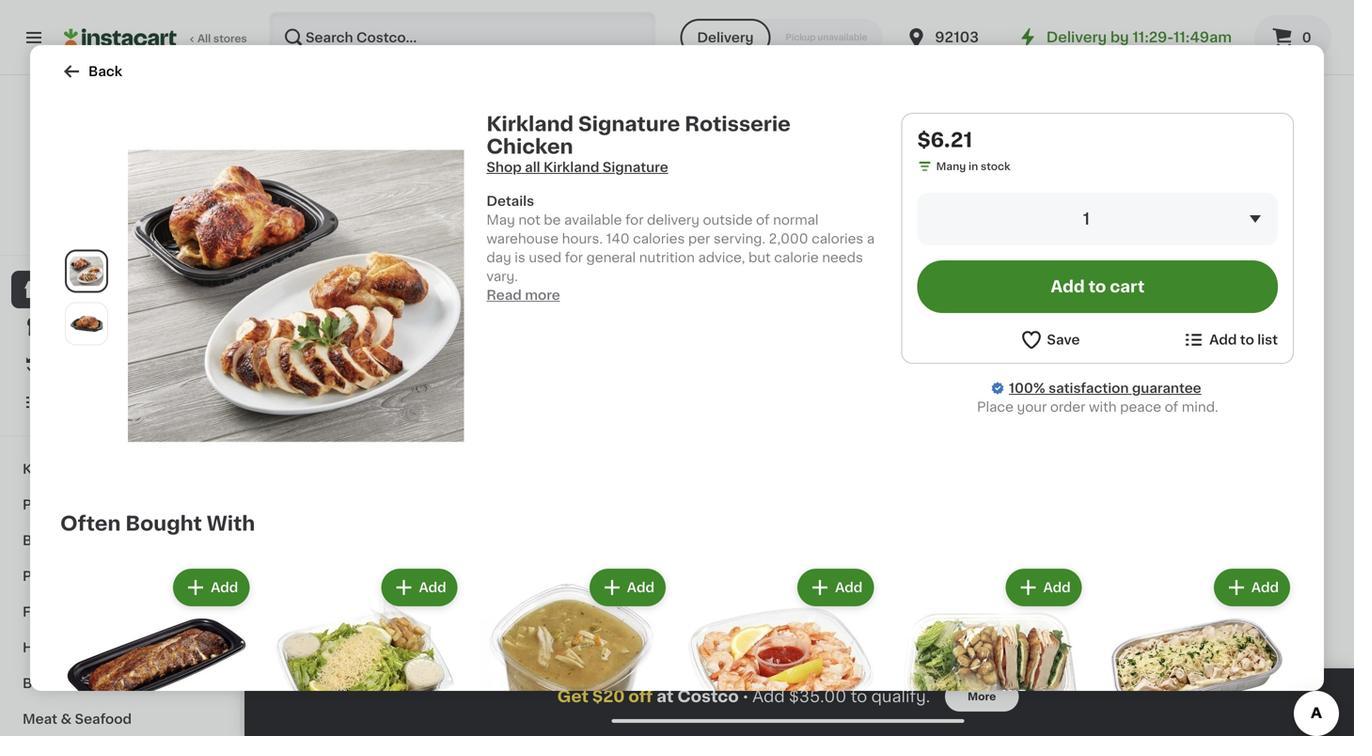 Task type: vqa. For each thing, say whether or not it's contained in the screenshot.
Goods related to Canned
no



Task type: describe. For each thing, give the bounding box(es) containing it.
bought
[[125, 514, 202, 534]]

ultra
[[848, 360, 879, 373]]

0 vertical spatial for
[[625, 213, 644, 227]]

kirkland signature rotisserie chicken shop all kirkland signature
[[487, 114, 791, 174]]

kirkland signature purified drinking water, 16.9 fl oz, 40-count 40 x 16.9 fl oz
[[282, 360, 436, 427]]

96
[[309, 336, 323, 347]]

lbs
[[533, 360, 552, 373]]

$ for $ 4 96
[[286, 336, 293, 347]]

$ for $
[[461, 336, 468, 347]]

shop link
[[11, 271, 229, 308]]

fresh
[[807, 398, 844, 411]]

buy
[[53, 358, 79, 372]]

stores
[[213, 33, 247, 44]]

bananas, 3 lbs 3 lb
[[457, 360, 552, 389]]

100% satisfaction guarantee inside button
[[48, 228, 199, 238]]

policy
[[132, 209, 165, 220]]

by
[[1111, 31, 1129, 44]]

delivery for delivery
[[697, 31, 754, 44]]

2 vertical spatial many in stock
[[301, 435, 375, 445]]

normal
[[773, 213, 819, 227]]

drinking
[[337, 379, 392, 392]]

meat & seafood
[[23, 713, 132, 726]]

1 horizontal spatial in
[[969, 161, 978, 172]]

instacart logo image
[[64, 26, 177, 49]]

details may not be available for delivery outside of normal warehouse hours. 140 calories per serving.  2,000 calories a day is used for general nutrition advice, but calorie needs vary. read more
[[487, 195, 875, 302]]

frozen
[[23, 606, 68, 619]]

1 calories from the left
[[633, 232, 685, 245]]

read
[[487, 289, 522, 302]]

scent,
[[847, 398, 889, 411]]

view all (30+)
[[1100, 110, 1191, 123]]

breast
[[982, 379, 1025, 392]]

$12.43 element
[[807, 333, 967, 357]]

2 horizontal spatial many
[[1176, 401, 1205, 411]]

add to list button
[[1182, 328, 1278, 352]]

$35.00
[[789, 689, 847, 705]]

outside
[[703, 213, 753, 227]]

details
[[487, 195, 534, 208]]

add inside treatment tracker modal dialog
[[752, 689, 785, 705]]

$6.21
[[918, 130, 973, 150]]

1 horizontal spatial many in stock
[[936, 161, 1011, 172]]

pantry
[[23, 570, 67, 583]]

available
[[564, 213, 622, 227]]

buy it again link
[[11, 346, 229, 384]]

bananas,
[[457, 360, 517, 373]]

view pricing policy link
[[64, 207, 176, 222]]

just bare chicken breast chunks, 64 oz
[[982, 360, 1121, 392]]

enlarge prepared meals kirkland signature kirkland signature rotisserie chicken unknown (opens in a new tab) image
[[70, 307, 103, 341]]

100% inside 100% satisfaction guarantee link
[[1009, 382, 1046, 395]]

nutrition
[[639, 251, 695, 264]]

not
[[519, 213, 541, 227]]

$20
[[592, 689, 625, 705]]

dawn
[[807, 360, 845, 373]]

shop inside 'kirkland signature rotisserie chicken shop all kirkland signature'
[[487, 161, 522, 174]]

2 calories from the left
[[812, 232, 864, 245]]

meat & seafood link
[[11, 702, 229, 736]]

kirkland for kirkland signature rotisserie chicken shop all kirkland signature
[[487, 114, 574, 134]]

off
[[629, 689, 653, 705]]

16
[[893, 398, 907, 411]]

kirkland for kirkland signature purified drinking water, 16.9 fl oz, 40-count 40 x 16.9 fl oz
[[282, 360, 335, 373]]

0 button
[[1255, 15, 1332, 60]]

more
[[968, 692, 996, 702]]

save
[[1047, 333, 1080, 347]]

oz inside kirkland signature purified drinking water, 16.9 fl oz, 40-count 40 x 16.9 fl oz
[[342, 416, 354, 427]]

(14)
[[1051, 400, 1071, 410]]

0 horizontal spatial 3
[[457, 379, 464, 389]]

1 horizontal spatial 3
[[521, 360, 529, 373]]

all stores
[[198, 33, 247, 44]]

3 inside dawn ultra platinum powerwash dish spray, fresh scent, 16 fl oz, 3 ct
[[945, 398, 953, 411]]

dish
[[886, 379, 916, 392]]

21
[[1183, 336, 1194, 347]]

cart
[[1110, 279, 1145, 295]]

bakery link
[[11, 666, 229, 702]]

38
[[1020, 336, 1034, 347]]

kirkland signature rotisserie chicken
[[1157, 360, 1281, 392]]

add to cart
[[1051, 279, 1145, 295]]

qualify.
[[871, 689, 930, 705]]

all
[[198, 33, 211, 44]]

often bought with
[[60, 514, 255, 534]]

to for cart
[[1089, 279, 1106, 295]]

bakery
[[23, 677, 70, 690]]

read more button
[[487, 286, 560, 305]]

•
[[743, 689, 749, 704]]

needs
[[822, 251, 863, 264]]

frozen link
[[11, 594, 229, 630]]

1 vertical spatial many in stock
[[1176, 401, 1250, 411]]

1 horizontal spatial guarantee
[[1132, 382, 1202, 395]]

signature for kirkland signature rotisserie chicken
[[1213, 360, 1277, 373]]

ct
[[807, 417, 820, 430]]

purified
[[282, 379, 333, 392]]

1 vertical spatial in
[[1208, 401, 1218, 411]]

1 vertical spatial of
[[1165, 401, 1179, 414]]

&
[[61, 713, 72, 726]]

oz, inside dawn ultra platinum powerwash dish spray, fresh scent, 16 fl oz, 3 ct
[[922, 398, 941, 411]]

$ 4 96
[[286, 335, 323, 355]]

chicken for kirkland signature rotisserie chicken shop all kirkland signature
[[487, 137, 573, 157]]

signature for kirkland signature
[[82, 463, 147, 476]]

2,000
[[769, 232, 808, 245]]

11:29-
[[1133, 31, 1174, 44]]

beverages link
[[11, 523, 229, 559]]

140
[[606, 232, 630, 245]]

1 field
[[918, 193, 1278, 245]]

back
[[88, 65, 122, 78]]

(30+)
[[1154, 110, 1191, 123]]

add to list
[[1210, 333, 1278, 347]]

vary.
[[487, 270, 518, 283]]

kirkland
[[544, 161, 599, 174]]

again
[[95, 358, 132, 372]]

just
[[982, 360, 1011, 373]]

a
[[867, 232, 875, 245]]

produce
[[23, 498, 80, 512]]

per
[[688, 232, 710, 245]]

2 horizontal spatial stock
[[1220, 401, 1250, 411]]

100% satisfaction guarantee link
[[1009, 379, 1202, 398]]

delivery for delivery by 11:29-11:49am
[[1047, 31, 1107, 44]]

dawn ultra platinum powerwash dish spray, fresh scent, 16 fl oz, 3 ct button
[[807, 166, 967, 469]]

add inside 'button'
[[1051, 279, 1085, 295]]

view for view all (30+)
[[1100, 110, 1132, 123]]

treatment tracker modal dialog
[[245, 669, 1354, 736]]

dawn ultra platinum powerwash dish spray, fresh scent, 16 fl oz, 3 ct
[[807, 360, 961, 430]]

1 horizontal spatial stock
[[981, 161, 1011, 172]]

chicken for kirkland signature rotisserie chicken
[[1227, 379, 1281, 392]]

oz inside just bare chicken breast chunks, 64 oz
[[1106, 379, 1121, 392]]

rotisserie for kirkland signature rotisserie chicken shop all kirkland signature
[[685, 114, 791, 134]]

delivery
[[647, 213, 700, 227]]



Task type: locate. For each thing, give the bounding box(es) containing it.
11:49am
[[1174, 31, 1232, 44]]

3
[[521, 360, 529, 373], [457, 379, 464, 389], [945, 398, 953, 411]]

oz down 40-
[[342, 416, 354, 427]]

delivery button
[[680, 19, 771, 56]]

0 horizontal spatial many in stock
[[301, 435, 375, 445]]

1 vertical spatial view
[[64, 209, 89, 220]]

delivery inside button
[[697, 31, 754, 44]]

costco inside treatment tracker modal dialog
[[677, 689, 739, 705]]

x
[[299, 416, 305, 427]]

100% satisfaction guarantee down view pricing policy link
[[48, 228, 199, 238]]

1 vertical spatial chicken
[[1048, 360, 1102, 373]]

meat
[[23, 713, 57, 726]]

all left kirkland
[[525, 161, 540, 174]]

3 left lb
[[457, 379, 464, 389]]

advice,
[[698, 251, 745, 264]]

1 vertical spatial 3
[[457, 379, 464, 389]]

2 vertical spatial 3
[[945, 398, 953, 411]]

in down kirkland signature purified drinking water, 16.9 fl oz, 40-count 40 x 16.9 fl oz
[[333, 435, 343, 445]]

kirkland up purified at the left
[[282, 360, 335, 373]]

all left "(30+)"
[[1136, 110, 1151, 123]]

produce link
[[11, 487, 229, 523]]

often
[[60, 514, 121, 534]]

signature inside kirkland signature purified drinking water, 16.9 fl oz, 40-count 40 x 16.9 fl oz
[[339, 360, 402, 373]]

1 $ from the left
[[286, 336, 293, 347]]

0 horizontal spatial of
[[756, 213, 770, 227]]

in down kirkland signature rotisserie chicken
[[1208, 401, 1218, 411]]

oz, down spray,
[[922, 398, 941, 411]]

rotisserie for kirkland signature rotisserie chicken
[[1157, 379, 1223, 392]]

view
[[1100, 110, 1132, 123], [64, 209, 89, 220]]

1 horizontal spatial $
[[461, 336, 468, 347]]

all inside popup button
[[1136, 110, 1151, 123]]

chicken down add to list
[[1227, 379, 1281, 392]]

rotisserie inside kirkland signature rotisserie chicken
[[1157, 379, 1223, 392]]

signature inside 'kirkland signature rotisserie chicken shop all kirkland signature'
[[578, 114, 680, 134]]

for down hours. at left top
[[565, 251, 583, 264]]

satisfaction up place your order with peace of mind.
[[1049, 382, 1129, 395]]

0 vertical spatial view
[[1100, 110, 1132, 123]]

place
[[977, 401, 1014, 414]]

costco link
[[79, 98, 161, 203]]

1 horizontal spatial delivery
[[1047, 31, 1107, 44]]

$
[[286, 336, 293, 347], [461, 336, 468, 347]]

2 horizontal spatial 3
[[945, 398, 953, 411]]

1 vertical spatial many
[[1176, 401, 1205, 411]]

rotisserie down delivery button
[[685, 114, 791, 134]]

2 vertical spatial in
[[333, 435, 343, 445]]

household
[[23, 641, 96, 655]]

0 horizontal spatial costco
[[95, 187, 145, 200]]

list
[[1258, 333, 1278, 347]]

costco left •
[[677, 689, 739, 705]]

view pricing policy
[[64, 209, 165, 220]]

to for list
[[1240, 333, 1254, 347]]

chicken inside just bare chicken breast chunks, 64 oz
[[1048, 360, 1102, 373]]

to left cart
[[1089, 279, 1106, 295]]

signature for kirkland signature rotisserie chicken shop all kirkland signature
[[578, 114, 680, 134]]

0 vertical spatial 100% satisfaction guarantee
[[48, 228, 199, 238]]

fl down purified at the left
[[312, 398, 321, 411]]

0 horizontal spatial rotisserie
[[685, 114, 791, 134]]

delivery by 11:29-11:49am
[[1047, 31, 1232, 44]]

signature for kirkland signature purified drinking water, 16.9 fl oz, 40-count 40 x 16.9 fl oz
[[339, 360, 402, 373]]

many in stock down kirkland signature rotisserie chicken
[[1176, 401, 1250, 411]]

add inside button
[[1210, 333, 1237, 347]]

0 horizontal spatial oz
[[342, 416, 354, 427]]

all inside 'kirkland signature rotisserie chicken shop all kirkland signature'
[[525, 161, 540, 174]]

oz, inside kirkland signature purified drinking water, 16.9 fl oz, 40-count 40 x 16.9 fl oz
[[324, 398, 343, 411]]

view all (30+) button
[[1092, 98, 1211, 135]]

kirkland inside kirkland signature rotisserie chicken
[[1157, 360, 1210, 373]]

1 horizontal spatial shop
[[487, 161, 522, 174]]

0 horizontal spatial satisfaction
[[79, 228, 142, 238]]

1 horizontal spatial oz
[[1106, 379, 1121, 392]]

fl right "16"
[[910, 398, 919, 411]]

$ inside $ 4 96
[[286, 336, 293, 347]]

serving.
[[714, 232, 766, 245]]

100% up enlarge prepared meals kirkland signature kirkland signature rotisserie chicken hero (opens in a new tab) icon
[[48, 228, 77, 238]]

1 horizontal spatial 100%
[[1009, 382, 1046, 395]]

0 vertical spatial stock
[[981, 161, 1011, 172]]

pricing
[[92, 209, 129, 220]]

product group containing 4
[[282, 166, 442, 451]]

0 vertical spatial shop
[[487, 161, 522, 174]]

but
[[749, 251, 771, 264]]

chicken up kirkland
[[487, 137, 573, 157]]

2 horizontal spatial chicken
[[1227, 379, 1281, 392]]

seafood
[[75, 713, 132, 726]]

0 vertical spatial many in stock
[[936, 161, 1011, 172]]

spray,
[[919, 379, 961, 392]]

fl inside dawn ultra platinum powerwash dish spray, fresh scent, 16 fl oz, 3 ct
[[910, 398, 919, 411]]

1 vertical spatial for
[[565, 251, 583, 264]]

1 horizontal spatial oz,
[[922, 398, 941, 411]]

0 horizontal spatial guarantee
[[145, 228, 199, 238]]

1 horizontal spatial of
[[1165, 401, 1179, 414]]

1 horizontal spatial satisfaction
[[1049, 382, 1129, 395]]

of left mind.
[[1165, 401, 1179, 414]]

guarantee
[[145, 228, 199, 238], [1132, 382, 1202, 395]]

for up 140
[[625, 213, 644, 227]]

2 oz, from the left
[[922, 398, 941, 411]]

1 vertical spatial to
[[1240, 333, 1254, 347]]

day
[[487, 251, 511, 264]]

view left 'pricing'
[[64, 209, 89, 220]]

it
[[83, 358, 92, 372]]

chunks,
[[1028, 379, 1081, 392]]

shop up enlarge prepared meals kirkland signature kirkland signature rotisserie chicken unknown (opens in a new tab) icon
[[53, 283, 88, 296]]

in
[[969, 161, 978, 172], [1208, 401, 1218, 411], [333, 435, 343, 445]]

0 horizontal spatial 100% satisfaction guarantee
[[48, 228, 199, 238]]

delivery
[[1047, 31, 1107, 44], [697, 31, 754, 44]]

0 horizontal spatial shop
[[53, 283, 88, 296]]

0 horizontal spatial chicken
[[487, 137, 573, 157]]

platinum
[[883, 360, 940, 373]]

used
[[529, 251, 562, 264]]

1 vertical spatial stock
[[1220, 401, 1250, 411]]

signature inside kirkland signature rotisserie chicken
[[1213, 360, 1277, 373]]

get $20 off at costco • add $35.00 to qualify.
[[557, 689, 930, 705]]

satisfaction down 'pricing'
[[79, 228, 142, 238]]

3 down spray,
[[945, 398, 953, 411]]

0 horizontal spatial for
[[565, 251, 583, 264]]

chicken up 64
[[1048, 360, 1102, 373]]

1 horizontal spatial rotisserie
[[1157, 379, 1223, 392]]

view inside popup button
[[1100, 110, 1132, 123]]

0
[[1302, 31, 1312, 44]]

chicken inside 'kirkland signature rotisserie chicken shop all kirkland signature'
[[487, 137, 573, 157]]

3 left the lbs
[[521, 360, 529, 373]]

many in stock down x
[[301, 435, 375, 445]]

0 vertical spatial of
[[756, 213, 770, 227]]

service type group
[[680, 19, 882, 56]]

100% satisfaction guarantee button
[[29, 222, 211, 241]]

signature up drinking
[[339, 360, 402, 373]]

prepared meals kirkland signature kirkland signature rotisserie chicken hero image
[[128, 128, 464, 464]]

fl
[[312, 398, 321, 411], [910, 398, 919, 411], [332, 416, 339, 427]]

0 horizontal spatial in
[[333, 435, 343, 445]]

at
[[657, 689, 674, 705]]

many in stock
[[936, 161, 1011, 172], [1176, 401, 1250, 411], [301, 435, 375, 445]]

product group
[[282, 166, 442, 451], [457, 166, 617, 414], [807, 166, 967, 486], [982, 166, 1142, 467], [1157, 166, 1317, 418], [60, 565, 253, 736], [268, 565, 461, 736], [477, 565, 670, 736], [685, 565, 878, 736], [893, 565, 1086, 736], [1101, 565, 1294, 736], [282, 576, 442, 736], [457, 576, 617, 736], [632, 576, 792, 736], [807, 576, 967, 736], [982, 576, 1142, 736], [1157, 576, 1317, 736]]

kirkland signature link
[[11, 451, 229, 487]]

1 vertical spatial rotisserie
[[1157, 379, 1223, 392]]

chicken
[[487, 137, 573, 157], [1048, 360, 1102, 373], [1227, 379, 1281, 392]]

all stores link
[[64, 11, 248, 64]]

add
[[400, 182, 427, 195], [924, 182, 952, 195], [1099, 182, 1127, 195], [1274, 182, 1302, 195], [1051, 279, 1085, 295], [1210, 333, 1237, 347], [211, 581, 238, 595], [419, 581, 446, 595], [627, 581, 655, 595], [835, 581, 863, 595], [1043, 581, 1071, 595], [1252, 581, 1279, 595], [400, 592, 427, 605], [574, 592, 602, 605], [1274, 592, 1302, 605], [752, 689, 785, 705]]

oz, left 40-
[[324, 398, 343, 411]]

pantry link
[[11, 559, 229, 594]]

1
[[1083, 211, 1090, 227]]

kirkland inside kirkland signature purified drinking water, 16.9 fl oz, 40-count 40 x 16.9 fl oz
[[282, 360, 335, 373]]

1 horizontal spatial all
[[1136, 110, 1151, 123]]

back button
[[60, 60, 122, 83]]

$ left "96"
[[286, 336, 293, 347]]

0 horizontal spatial all
[[525, 161, 540, 174]]

shop up details
[[487, 161, 522, 174]]

92103
[[935, 31, 979, 44]]

0 vertical spatial costco
[[95, 187, 145, 200]]

kirkland for kirkland signature rotisserie chicken
[[1157, 360, 1210, 373]]

chicken inside kirkland signature rotisserie chicken
[[1227, 379, 1281, 392]]

0 vertical spatial many
[[936, 161, 966, 172]]

view for view pricing policy
[[64, 209, 89, 220]]

signature down add to list
[[1213, 360, 1277, 373]]

2 $ from the left
[[461, 336, 468, 347]]

signature up "signature"
[[578, 114, 680, 134]]

0 vertical spatial all
[[1136, 110, 1151, 123]]

100% up "your"
[[1009, 382, 1046, 395]]

many down x
[[301, 435, 331, 445]]

rotisserie inside 'kirkland signature rotisserie chicken shop all kirkland signature'
[[685, 114, 791, 134]]

costco logo image
[[79, 98, 161, 181]]

100% satisfaction guarantee up the with
[[1009, 382, 1202, 395]]

0 vertical spatial chicken
[[487, 137, 573, 157]]

to right the $35.00
[[851, 689, 867, 705]]

order
[[1050, 401, 1086, 414]]

get
[[557, 689, 589, 705]]

0 horizontal spatial $
[[286, 336, 293, 347]]

kirkland up produce
[[23, 463, 78, 476]]

0 horizontal spatial 100%
[[48, 228, 77, 238]]

for
[[625, 213, 644, 227], [565, 251, 583, 264]]

item carousel region
[[282, 98, 1317, 493]]

buy it again
[[53, 358, 132, 372]]

2 vertical spatial many
[[301, 435, 331, 445]]

household link
[[11, 630, 229, 666]]

1 vertical spatial 16.9
[[308, 416, 329, 427]]

0 vertical spatial oz
[[1106, 379, 1121, 392]]

add to cart button
[[918, 261, 1278, 313]]

1 vertical spatial costco
[[677, 689, 739, 705]]

to inside button
[[1240, 333, 1254, 347]]

1 vertical spatial shop
[[53, 283, 88, 296]]

$ up the bananas,
[[461, 336, 468, 347]]

save button
[[1020, 328, 1080, 352]]

1 horizontal spatial view
[[1100, 110, 1132, 123]]

0 horizontal spatial many
[[301, 435, 331, 445]]

100%
[[48, 228, 77, 238], [1009, 382, 1046, 395]]

2 vertical spatial stock
[[345, 435, 375, 445]]

0 horizontal spatial view
[[64, 209, 89, 220]]

kirkland for kirkland signature
[[23, 463, 78, 476]]

to inside treatment tracker modal dialog
[[851, 689, 867, 705]]

kirkland down 21
[[1157, 360, 1210, 373]]

water,
[[395, 379, 436, 392]]

your
[[1017, 401, 1047, 414]]

many in stock down "$6.21"
[[936, 161, 1011, 172]]

4 main content
[[245, 75, 1354, 736]]

general
[[587, 251, 636, 264]]

details button
[[487, 192, 879, 211]]

signature up the produce link
[[82, 463, 147, 476]]

2 vertical spatial chicken
[[1227, 379, 1281, 392]]

fl right x
[[332, 416, 339, 427]]

to inside 'button'
[[1089, 279, 1106, 295]]

★★★★★
[[982, 397, 1048, 410], [982, 397, 1048, 410]]

guarantee up peace
[[1132, 382, 1202, 395]]

product group containing bananas, 3 lbs
[[457, 166, 617, 414]]

0 horizontal spatial fl
[[312, 398, 321, 411]]

of up serving.
[[756, 213, 770, 227]]

1 vertical spatial satisfaction
[[1049, 382, 1129, 395]]

kirkland inside 'kirkland signature rotisserie chicken shop all kirkland signature'
[[487, 114, 574, 134]]

1 horizontal spatial calories
[[812, 232, 864, 245]]

0 horizontal spatial to
[[851, 689, 867, 705]]

1 horizontal spatial to
[[1089, 279, 1106, 295]]

0 horizontal spatial oz,
[[324, 398, 343, 411]]

0 horizontal spatial delivery
[[697, 31, 754, 44]]

may
[[487, 213, 515, 227]]

2 horizontal spatial fl
[[910, 398, 919, 411]]

0 vertical spatial 16.9
[[282, 398, 309, 411]]

enlarge prepared meals kirkland signature kirkland signature rotisserie chicken hero (opens in a new tab) image
[[70, 255, 103, 288]]

2 horizontal spatial many in stock
[[1176, 401, 1250, 411]]

calories up needs
[[812, 232, 864, 245]]

0 vertical spatial in
[[969, 161, 978, 172]]

calories up nutrition
[[633, 232, 685, 245]]

1 horizontal spatial fl
[[332, 416, 339, 427]]

oz right 64
[[1106, 379, 1121, 392]]

guarantee inside button
[[145, 228, 199, 238]]

1 oz, from the left
[[324, 398, 343, 411]]

1 horizontal spatial chicken
[[1048, 360, 1102, 373]]

1 horizontal spatial for
[[625, 213, 644, 227]]

2 vertical spatial to
[[851, 689, 867, 705]]

1 horizontal spatial many
[[936, 161, 966, 172]]

2 horizontal spatial to
[[1240, 333, 1254, 347]]

92103 button
[[905, 11, 1018, 64]]

costco up view pricing policy link
[[95, 187, 145, 200]]

kirkland signature
[[23, 463, 147, 476]]

2 horizontal spatial in
[[1208, 401, 1218, 411]]

to
[[1089, 279, 1106, 295], [1240, 333, 1254, 347], [851, 689, 867, 705]]

kirkland up kirkland
[[487, 114, 574, 134]]

many down "$6.21"
[[936, 161, 966, 172]]

guarantee down 'policy'
[[145, 228, 199, 238]]

in down "$6.21"
[[969, 161, 978, 172]]

40-
[[347, 398, 370, 411]]

satisfaction
[[79, 228, 142, 238], [1049, 382, 1129, 395]]

1 vertical spatial guarantee
[[1132, 382, 1202, 395]]

of inside details may not be available for delivery outside of normal warehouse hours. 140 calories per serving.  2,000 calories a day is used for general nutrition advice, but calorie needs vary. read more
[[756, 213, 770, 227]]

many down kirkland signature rotisserie chicken
[[1176, 401, 1205, 411]]

1 horizontal spatial costco
[[677, 689, 739, 705]]

rotisserie up mind.
[[1157, 379, 1223, 392]]

1 horizontal spatial 100% satisfaction guarantee
[[1009, 382, 1202, 395]]

16.9 right x
[[308, 416, 329, 427]]

signature
[[603, 161, 668, 174]]

satisfaction inside button
[[79, 228, 142, 238]]

calorie
[[774, 251, 819, 264]]

to left list
[[1240, 333, 1254, 347]]

0 horizontal spatial calories
[[633, 232, 685, 245]]

view left "(30+)"
[[1100, 110, 1132, 123]]

0 vertical spatial guarantee
[[145, 228, 199, 238]]

0 vertical spatial to
[[1089, 279, 1106, 295]]

1 vertical spatial 100% satisfaction guarantee
[[1009, 382, 1202, 395]]

0 vertical spatial rotisserie
[[685, 114, 791, 134]]

0 vertical spatial 100%
[[48, 228, 77, 238]]

bare
[[1014, 360, 1045, 373]]

count
[[370, 398, 409, 411]]

rotisserie
[[685, 114, 791, 134], [1157, 379, 1223, 392]]

1 vertical spatial all
[[525, 161, 540, 174]]

0 vertical spatial satisfaction
[[79, 228, 142, 238]]

0 horizontal spatial stock
[[345, 435, 375, 445]]

16.9 up 40
[[282, 398, 309, 411]]

None search field
[[269, 11, 656, 64]]

100% inside 100% satisfaction guarantee button
[[48, 228, 77, 238]]

40
[[282, 416, 297, 427]]

1 vertical spatial 100%
[[1009, 382, 1046, 395]]



